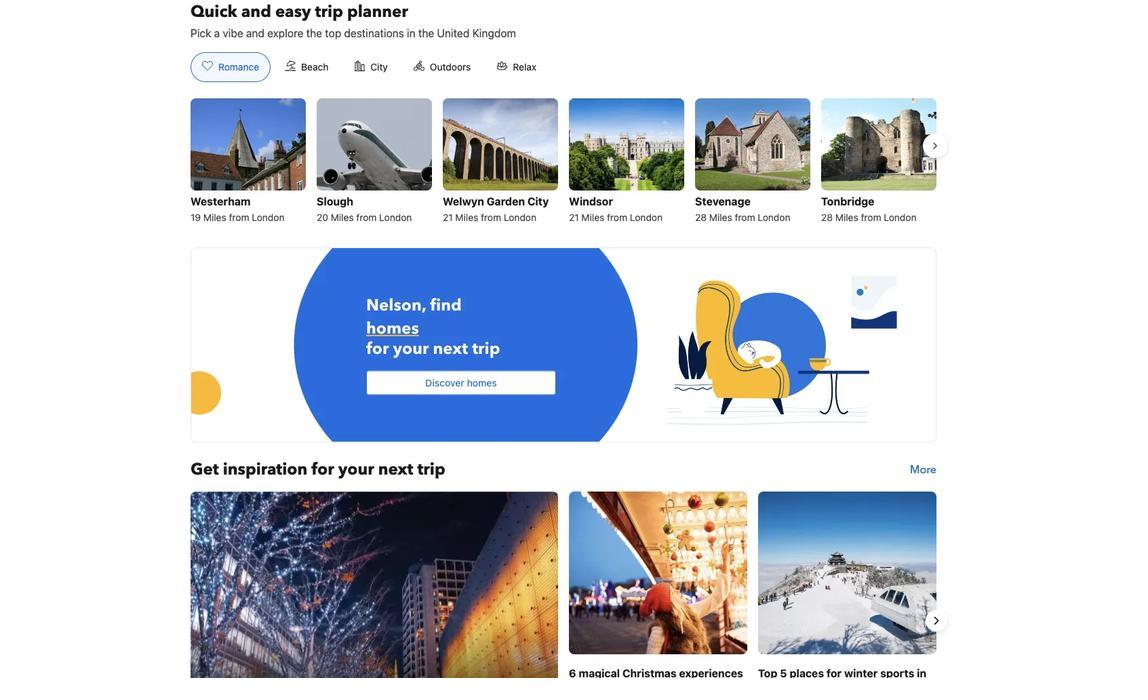 Task type: describe. For each thing, give the bounding box(es) containing it.
discover homes
[[426, 377, 497, 389]]

city button
[[343, 52, 400, 82]]

in
[[407, 27, 416, 40]]

miles for tonbridge
[[836, 212, 859, 223]]

trip for next
[[472, 338, 500, 361]]

romance button
[[191, 52, 271, 82]]

relax
[[513, 61, 537, 73]]

beach button
[[274, 52, 340, 82]]

miles for stevenage
[[710, 212, 733, 223]]

easy
[[275, 0, 311, 23]]

0 vertical spatial and
[[241, 0, 271, 23]]

get inspiration for your next trip
[[191, 459, 446, 481]]

london for tonbridge
[[884, 212, 917, 223]]

vibe
[[223, 27, 243, 40]]

quick
[[191, 0, 237, 23]]

london for slough
[[379, 212, 412, 223]]

top 5 places for winter sports in south korea image
[[759, 492, 937, 655]]

from for westerham
[[229, 212, 249, 223]]

0 horizontal spatial next
[[378, 459, 414, 481]]

find
[[430, 295, 462, 317]]

more
[[911, 462, 937, 477]]

next image
[[929, 613, 945, 629]]

westerham 19 miles from london
[[191, 195, 285, 223]]

2 region from the top
[[180, 492, 948, 679]]

get
[[191, 459, 219, 481]]

region containing westerham
[[180, 93, 948, 231]]

slough 20 miles from london
[[317, 195, 412, 223]]

21 inside the welwyn garden city 21 miles from london
[[443, 212, 453, 223]]

28 for tonbridge
[[822, 212, 833, 223]]

1 horizontal spatial your
[[393, 338, 429, 361]]

discover
[[426, 377, 465, 389]]

28 for stevenage
[[696, 212, 707, 223]]

inspiration
[[223, 459, 308, 481]]

top
[[325, 27, 342, 40]]



Task type: locate. For each thing, give the bounding box(es) containing it.
4 london from the left
[[630, 212, 663, 223]]

romance
[[219, 61, 259, 73]]

miles down welwyn
[[456, 212, 479, 223]]

miles inside stevenage 28 miles from london
[[710, 212, 733, 223]]

and right vibe
[[246, 27, 265, 40]]

planner
[[347, 0, 408, 23]]

your
[[393, 338, 429, 361], [338, 459, 374, 481]]

6 magical christmas experiences in london image
[[569, 492, 748, 655]]

1 horizontal spatial for
[[366, 338, 389, 361]]

2 vertical spatial trip
[[418, 459, 446, 481]]

city right garden
[[528, 195, 549, 208]]

miles down westerham
[[204, 212, 226, 223]]

and up vibe
[[241, 0, 271, 23]]

1 london from the left
[[252, 212, 285, 223]]

london inside tonbridge 28 miles from london
[[884, 212, 917, 223]]

tab list containing romance
[[180, 52, 559, 83]]

from for stevenage
[[735, 212, 756, 223]]

trip inside quick and easy trip planner pick a vibe and explore the top destinations in the united kingdom
[[315, 0, 343, 23]]

19
[[191, 212, 201, 223]]

westerham
[[191, 195, 251, 208]]

2 28 from the left
[[822, 212, 833, 223]]

6 london from the left
[[884, 212, 917, 223]]

1 vertical spatial trip
[[472, 338, 500, 361]]

1 vertical spatial homes
[[467, 377, 497, 389]]

1 vertical spatial region
[[180, 492, 948, 679]]

welwyn garden city 21 miles from london
[[443, 195, 549, 223]]

from for tonbridge
[[862, 212, 882, 223]]

slough
[[317, 195, 354, 208]]

0 horizontal spatial your
[[338, 459, 374, 481]]

5 from from the left
[[735, 212, 756, 223]]

from for slough
[[357, 212, 377, 223]]

0 horizontal spatial for
[[312, 459, 334, 481]]

destinations
[[344, 27, 404, 40]]

london inside "westerham 19 miles from london"
[[252, 212, 285, 223]]

0 horizontal spatial city
[[371, 61, 388, 73]]

0 vertical spatial your
[[393, 338, 429, 361]]

miles down windsor
[[582, 212, 605, 223]]

miles for windsor
[[582, 212, 605, 223]]

united
[[437, 27, 470, 40]]

1 from from the left
[[229, 212, 249, 223]]

the
[[307, 27, 322, 40], [419, 27, 435, 40]]

london for windsor
[[630, 212, 663, 223]]

from down windsor
[[607, 212, 628, 223]]

the left top
[[307, 27, 322, 40]]

miles down slough
[[331, 212, 354, 223]]

28 down stevenage
[[696, 212, 707, 223]]

0 horizontal spatial 28
[[696, 212, 707, 223]]

1 vertical spatial next
[[378, 459, 414, 481]]

more link
[[911, 459, 937, 481]]

nelson,
[[366, 295, 426, 317]]

for your next trip
[[366, 338, 500, 361]]

garden
[[487, 195, 525, 208]]

homes
[[366, 317, 419, 339], [467, 377, 497, 389]]

from down stevenage
[[735, 212, 756, 223]]

0 vertical spatial next
[[433, 338, 468, 361]]

1 28 from the left
[[696, 212, 707, 223]]

from inside slough 20 miles from london
[[357, 212, 377, 223]]

1 horizontal spatial the
[[419, 27, 435, 40]]

3 from from the left
[[481, 212, 502, 223]]

the right in
[[419, 27, 435, 40]]

city
[[371, 61, 388, 73], [528, 195, 549, 208]]

0 vertical spatial city
[[371, 61, 388, 73]]

4 miles from the left
[[582, 212, 605, 223]]

city down destinations
[[371, 61, 388, 73]]

london inside the welwyn garden city 21 miles from london
[[504, 212, 537, 223]]

for right inspiration
[[312, 459, 334, 481]]

nelson, find
[[366, 295, 462, 317]]

1 horizontal spatial 28
[[822, 212, 833, 223]]

1 vertical spatial your
[[338, 459, 374, 481]]

miles down stevenage
[[710, 212, 733, 223]]

0 vertical spatial region
[[180, 93, 948, 231]]

outdoors
[[430, 61, 471, 73]]

miles
[[204, 212, 226, 223], [331, 212, 354, 223], [456, 212, 479, 223], [582, 212, 605, 223], [710, 212, 733, 223], [836, 212, 859, 223]]

london for stevenage
[[758, 212, 791, 223]]

city inside button
[[371, 61, 388, 73]]

outdoors button
[[402, 52, 483, 82]]

and
[[241, 0, 271, 23], [246, 27, 265, 40]]

1 vertical spatial city
[[528, 195, 549, 208]]

miles inside tonbridge 28 miles from london
[[836, 212, 859, 223]]

1 vertical spatial and
[[246, 27, 265, 40]]

miles inside slough 20 miles from london
[[331, 212, 354, 223]]

0 horizontal spatial the
[[307, 27, 322, 40]]

6 from from the left
[[862, 212, 882, 223]]

kingdom
[[473, 27, 517, 40]]

from inside the welwyn garden city 21 miles from london
[[481, 212, 502, 223]]

from right 20
[[357, 212, 377, 223]]

2 london from the left
[[379, 212, 412, 223]]

london
[[252, 212, 285, 223], [379, 212, 412, 223], [504, 212, 537, 223], [630, 212, 663, 223], [758, 212, 791, 223], [884, 212, 917, 223]]

quick and easy trip planner pick a vibe and explore the top destinations in the united kingdom
[[191, 0, 517, 40]]

1 region from the top
[[180, 93, 948, 231]]

21
[[443, 212, 453, 223], [569, 212, 579, 223]]

1 the from the left
[[307, 27, 322, 40]]

1 horizontal spatial 21
[[569, 212, 579, 223]]

0 horizontal spatial 21
[[443, 212, 453, 223]]

from for windsor
[[607, 212, 628, 223]]

from down westerham
[[229, 212, 249, 223]]

from inside windsor 21 miles from london
[[607, 212, 628, 223]]

miles inside "westerham 19 miles from london"
[[204, 212, 226, 223]]

relax button
[[485, 52, 548, 82]]

2 horizontal spatial trip
[[472, 338, 500, 361]]

from inside tonbridge 28 miles from london
[[862, 212, 882, 223]]

region
[[180, 93, 948, 231], [180, 492, 948, 679]]

4 from from the left
[[607, 212, 628, 223]]

1 horizontal spatial homes
[[467, 377, 497, 389]]

london inside stevenage 28 miles from london
[[758, 212, 791, 223]]

1 horizontal spatial trip
[[418, 459, 446, 481]]

1 horizontal spatial city
[[528, 195, 549, 208]]

tonbridge 28 miles from london
[[822, 195, 917, 223]]

0 horizontal spatial homes
[[366, 317, 419, 339]]

miles inside the welwyn garden city 21 miles from london
[[456, 212, 479, 223]]

from down garden
[[481, 212, 502, 223]]

0 vertical spatial trip
[[315, 0, 343, 23]]

0 vertical spatial homes
[[366, 317, 419, 339]]

for down nelson, on the top of page
[[366, 338, 389, 361]]

from inside stevenage 28 miles from london
[[735, 212, 756, 223]]

2 from from the left
[[357, 212, 377, 223]]

from down tonbridge
[[862, 212, 882, 223]]

windsor 21 miles from london
[[569, 195, 663, 223]]

28
[[696, 212, 707, 223], [822, 212, 833, 223]]

homes left find
[[366, 317, 419, 339]]

tab list
[[180, 52, 559, 83]]

city inside the welwyn garden city 21 miles from london
[[528, 195, 549, 208]]

5 miles from the left
[[710, 212, 733, 223]]

3 miles from the left
[[456, 212, 479, 223]]

0 horizontal spatial trip
[[315, 0, 343, 23]]

homes right discover at the left
[[467, 377, 497, 389]]

explore
[[268, 27, 304, 40]]

a
[[214, 27, 220, 40]]

28 inside tonbridge 28 miles from london
[[822, 212, 833, 223]]

2 21 from the left
[[569, 212, 579, 223]]

6 miles from the left
[[836, 212, 859, 223]]

london for westerham
[[252, 212, 285, 223]]

miles down tonbridge
[[836, 212, 859, 223]]

21 down welwyn
[[443, 212, 453, 223]]

london inside windsor 21 miles from london
[[630, 212, 663, 223]]

pick
[[191, 27, 211, 40]]

stevenage
[[696, 195, 751, 208]]

0 vertical spatial for
[[366, 338, 389, 361]]

21 inside windsor 21 miles from london
[[569, 212, 579, 223]]

next
[[433, 338, 468, 361], [378, 459, 414, 481]]

for
[[366, 338, 389, 361], [312, 459, 334, 481]]

stevenage 28 miles from london
[[696, 195, 791, 223]]

london inside slough 20 miles from london
[[379, 212, 412, 223]]

28 inside stevenage 28 miles from london
[[696, 212, 707, 223]]

1 miles from the left
[[204, 212, 226, 223]]

welwyn
[[443, 195, 484, 208]]

trip for easy
[[315, 0, 343, 23]]

from inside "westerham 19 miles from london"
[[229, 212, 249, 223]]

5 london from the left
[[758, 212, 791, 223]]

1 horizontal spatial next
[[433, 338, 468, 361]]

miles for slough
[[331, 212, 354, 223]]

from
[[229, 212, 249, 223], [357, 212, 377, 223], [481, 212, 502, 223], [607, 212, 628, 223], [735, 212, 756, 223], [862, 212, 882, 223]]

1 21 from the left
[[443, 212, 453, 223]]

21 down windsor
[[569, 212, 579, 223]]

28 down tonbridge
[[822, 212, 833, 223]]

2 the from the left
[[419, 27, 435, 40]]

windsor
[[569, 195, 613, 208]]

miles inside windsor 21 miles from london
[[582, 212, 605, 223]]

trip
[[315, 0, 343, 23], [472, 338, 500, 361], [418, 459, 446, 481]]

miles for westerham
[[204, 212, 226, 223]]

1 vertical spatial for
[[312, 459, 334, 481]]

beach
[[301, 61, 329, 73]]

2 miles from the left
[[331, 212, 354, 223]]

20
[[317, 212, 328, 223]]

3 london from the left
[[504, 212, 537, 223]]

tonbridge
[[822, 195, 875, 208]]



Task type: vqa. For each thing, say whether or not it's contained in the screenshot.
the trip for next
yes



